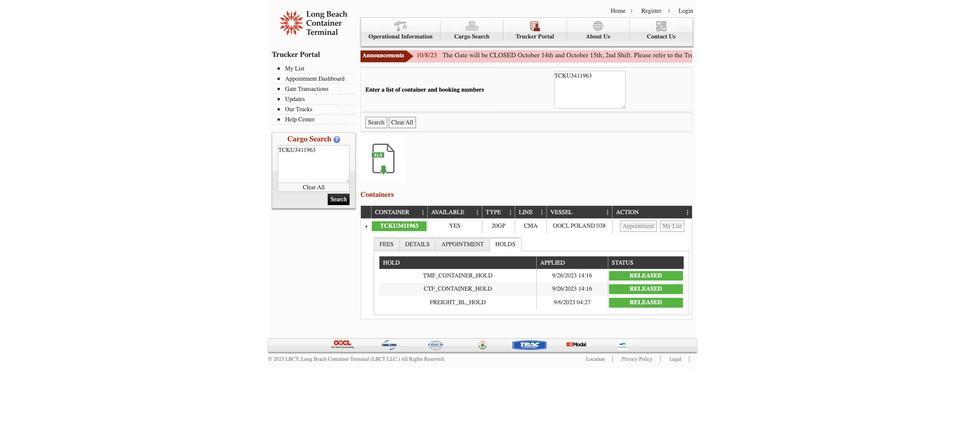 Task type: locate. For each thing, give the bounding box(es) containing it.
available column header
[[428, 206, 482, 219]]

fees
[[380, 241, 394, 248]]

1 vertical spatial cargo
[[288, 135, 308, 143]]

rights
[[409, 356, 423, 363]]

operational
[[369, 33, 400, 40]]

0 vertical spatial 14:16
[[579, 272, 593, 279]]

10/8/23 the gate will be closed october 14th and october 15th, 2nd shift. please refer to the truck gate hours web page for further gate details for the week.
[[417, 51, 861, 59]]

1 horizontal spatial gate
[[455, 51, 468, 59]]

0 horizontal spatial us
[[604, 33, 611, 40]]

2 released from the top
[[630, 286, 663, 293]]

edit column settings image inside available column header
[[475, 210, 481, 216]]

| right home link
[[632, 8, 633, 14]]

1 for from the left
[[763, 51, 771, 59]]

0 vertical spatial 9/26/2023 14:16
[[553, 272, 593, 279]]

1 vertical spatial released
[[630, 286, 663, 293]]

october
[[518, 51, 540, 59], [567, 51, 589, 59]]

search up the be
[[472, 33, 490, 40]]

0 horizontal spatial search
[[310, 135, 332, 143]]

clear all button
[[278, 183, 350, 192]]

edit column settings image up the 038
[[605, 210, 611, 216]]

edit column settings image for available
[[475, 210, 481, 216]]

9/26/2023 14:16
[[553, 272, 593, 279], [553, 286, 593, 293]]

1 horizontal spatial |
[[669, 8, 670, 14]]

1 vertical spatial 9/26/2023
[[553, 286, 577, 293]]

oocl
[[553, 223, 570, 230]]

details
[[405, 241, 430, 248]]

0 vertical spatial portal
[[539, 33, 555, 40]]

9/26/2023 14:16 cell up 9/6/2023 04:27
[[537, 283, 608, 296]]

1 the from the left
[[675, 51, 683, 59]]

line link
[[519, 206, 537, 218]]

1 horizontal spatial cargo
[[455, 33, 471, 40]]

gate up updates
[[285, 86, 297, 92]]

clear all
[[303, 184, 325, 191]]

october left 15th,
[[567, 51, 589, 59]]

cargo down help
[[288, 135, 308, 143]]

cargo up will
[[455, 33, 471, 40]]

policy
[[640, 356, 653, 363]]

1 vertical spatial portal
[[300, 50, 320, 59]]

released for freight_bl_hold
[[630, 299, 663, 306]]

cargo search link
[[441, 20, 504, 41]]

1 vertical spatial 14:16
[[579, 286, 593, 293]]

0 horizontal spatial portal
[[300, 50, 320, 59]]

3 edit column settings image from the left
[[508, 210, 514, 216]]

tree grid containing container
[[361, 206, 693, 319]]

for right page
[[763, 51, 771, 59]]

portal
[[539, 33, 555, 40], [300, 50, 320, 59]]

cargo search down center
[[288, 135, 332, 143]]

us right about
[[604, 33, 611, 40]]

2 9/26/2023 14:16 cell from the top
[[537, 283, 608, 296]]

edit column settings image inside action column header
[[685, 210, 691, 216]]

(lbct
[[371, 356, 386, 363]]

2 released cell from the top
[[608, 283, 684, 296]]

our
[[285, 106, 295, 113]]

|
[[632, 8, 633, 14], [669, 8, 670, 14]]

1 horizontal spatial trucker
[[516, 33, 537, 40]]

038
[[597, 223, 606, 230]]

2 edit column settings image from the left
[[685, 210, 691, 216]]

holds tab
[[490, 238, 522, 251]]

0 horizontal spatial menu bar
[[272, 65, 359, 125]]

a
[[382, 86, 385, 93]]

information
[[401, 33, 433, 40]]

row containing freight_bl_hold
[[380, 296, 684, 310]]

released cell
[[608, 269, 684, 283], [608, 283, 684, 296], [608, 296, 684, 310]]

1 9/26/2023 14:16 cell from the top
[[537, 269, 608, 283]]

1 horizontal spatial october
[[567, 51, 589, 59]]

0 horizontal spatial edit column settings image
[[540, 210, 546, 216]]

released cell for tmf_container_hold
[[608, 269, 684, 283]]

0 horizontal spatial gate
[[285, 86, 297, 92]]

menu bar
[[361, 17, 694, 46], [272, 65, 359, 125]]

hours
[[717, 51, 734, 59]]

0 horizontal spatial |
[[632, 8, 633, 14]]

appointment dashboard link
[[278, 75, 355, 82]]

trucker portal up list
[[272, 50, 320, 59]]

ctf_container_hold cell
[[380, 283, 537, 296]]

edit column settings image left type
[[475, 210, 481, 216]]

long
[[301, 356, 313, 363]]

released cell for freight_bl_hold
[[608, 296, 684, 310]]

announcements
[[363, 52, 404, 59]]

and right 14th
[[555, 51, 565, 59]]

9/26/2023 14:16 cell down applied link
[[537, 269, 608, 283]]

1 vertical spatial menu bar
[[272, 65, 359, 125]]

| left login
[[669, 8, 670, 14]]

0 vertical spatial cargo search
[[455, 33, 490, 40]]

and left booking
[[428, 86, 438, 93]]

trucker portal up 14th
[[516, 33, 555, 40]]

9/26/2023 14:16 for ctf_container_hold
[[553, 286, 593, 293]]

the
[[443, 51, 453, 59]]

1 edit column settings image from the left
[[540, 210, 546, 216]]

trucker
[[516, 33, 537, 40], [272, 50, 298, 59]]

hold
[[383, 260, 400, 267]]

my list link
[[278, 65, 355, 72]]

15th,
[[591, 51, 604, 59]]

location
[[587, 356, 605, 363]]

tree grid
[[361, 206, 693, 319]]

row group inside tab list
[[380, 269, 684, 310]]

row group containing tmf_container_hold
[[380, 269, 684, 310]]

1 vertical spatial trucker portal
[[272, 50, 320, 59]]

1 released cell from the top
[[608, 269, 684, 283]]

0 horizontal spatial for
[[763, 51, 771, 59]]

portal up 14th
[[539, 33, 555, 40]]

search down help center link
[[310, 135, 332, 143]]

my list appointment dashboard gate transactions updates our trucks help center
[[285, 65, 345, 123]]

1 vertical spatial 9/26/2023 14:16
[[553, 286, 593, 293]]

released
[[630, 272, 663, 279], [630, 286, 663, 293], [630, 299, 663, 306]]

0 horizontal spatial and
[[428, 86, 438, 93]]

privacy policy
[[622, 356, 653, 363]]

0 horizontal spatial the
[[675, 51, 683, 59]]

search inside "link"
[[472, 33, 490, 40]]

about
[[586, 33, 602, 40]]

9/26/2023 14:16 cell for ctf_container_hold
[[537, 283, 608, 296]]

terminal
[[350, 356, 369, 363]]

gate right the
[[455, 51, 468, 59]]

edit column settings image for line
[[540, 210, 546, 216]]

9/26/2023 for ctf_container_hold
[[553, 286, 577, 293]]

1 horizontal spatial trucker portal
[[516, 33, 555, 40]]

2 for from the left
[[825, 51, 833, 59]]

1 horizontal spatial and
[[555, 51, 565, 59]]

0 horizontal spatial all
[[317, 184, 325, 191]]

1 horizontal spatial cargo search
[[455, 33, 490, 40]]

1 edit column settings image from the left
[[420, 210, 427, 216]]

2 october from the left
[[567, 51, 589, 59]]

grid containing hold
[[380, 257, 684, 310]]

edit column settings image
[[420, 210, 427, 216], [475, 210, 481, 216], [508, 210, 514, 216], [605, 210, 611, 216]]

be
[[482, 51, 488, 59]]

for right details
[[825, 51, 833, 59]]

edit column settings image left line
[[508, 210, 514, 216]]

booking
[[439, 86, 460, 93]]

trucker portal link
[[504, 20, 567, 41]]

trucker up my
[[272, 50, 298, 59]]

1 horizontal spatial us
[[669, 33, 676, 40]]

20gp cell
[[482, 219, 515, 234]]

1 us from the left
[[604, 33, 611, 40]]

0 vertical spatial cargo
[[455, 33, 471, 40]]

list
[[386, 86, 394, 93]]

the
[[675, 51, 683, 59], [835, 51, 843, 59]]

appointment
[[285, 75, 317, 82]]

edit column settings image inside line column header
[[540, 210, 546, 216]]

reserved.
[[425, 356, 446, 363]]

october left 14th
[[518, 51, 540, 59]]

3 released cell from the top
[[608, 296, 684, 310]]

9/26/2023 14:16 cell
[[537, 269, 608, 283], [537, 283, 608, 296]]

contact us
[[647, 33, 676, 40]]

edit column settings image inside type column header
[[508, 210, 514, 216]]

2 vertical spatial released
[[630, 299, 663, 306]]

trucker up closed
[[516, 33, 537, 40]]

line column header
[[515, 206, 547, 219]]

applied link
[[541, 257, 569, 269]]

gate right truck
[[703, 51, 715, 59]]

1 9/26/2023 from the top
[[553, 272, 577, 279]]

cargo
[[455, 33, 471, 40], [288, 135, 308, 143]]

0 horizontal spatial cargo search
[[288, 135, 332, 143]]

row containing container
[[361, 206, 693, 219]]

cargo search up will
[[455, 33, 490, 40]]

edit column settings image
[[540, 210, 546, 216], [685, 210, 691, 216]]

type
[[486, 209, 501, 216]]

legal link
[[670, 356, 682, 363]]

1 horizontal spatial portal
[[539, 33, 555, 40]]

1 horizontal spatial the
[[835, 51, 843, 59]]

0 horizontal spatial trucker
[[272, 50, 298, 59]]

tab list
[[372, 236, 692, 317]]

1 14:16 from the top
[[579, 272, 593, 279]]

2 9/26/2023 from the top
[[553, 286, 577, 293]]

10/8/23
[[417, 51, 437, 59]]

edit column settings image inside the vessel column header
[[605, 210, 611, 216]]

1 horizontal spatial all
[[401, 356, 408, 363]]

1 released from the top
[[630, 272, 663, 279]]

9/26/2023
[[553, 272, 577, 279], [553, 286, 577, 293]]

home
[[611, 8, 626, 14]]

0 horizontal spatial trucker portal
[[272, 50, 320, 59]]

about us
[[586, 33, 611, 40]]

1 horizontal spatial search
[[472, 33, 490, 40]]

grid
[[380, 257, 684, 310]]

us for about us
[[604, 33, 611, 40]]

containers
[[361, 191, 394, 199]]

2 14:16 from the top
[[579, 286, 593, 293]]

9/26/2023 14:16 down applied link
[[553, 272, 593, 279]]

edit column settings image for type
[[508, 210, 514, 216]]

edit column settings image for action
[[685, 210, 691, 216]]

appointment tab
[[436, 238, 490, 251]]

all right clear
[[317, 184, 325, 191]]

2 us from the left
[[669, 33, 676, 40]]

4 edit column settings image from the left
[[605, 210, 611, 216]]

yes
[[449, 223, 461, 230]]

0 vertical spatial trucker
[[516, 33, 537, 40]]

2 edit column settings image from the left
[[475, 210, 481, 216]]

register
[[642, 8, 662, 14]]

row group
[[361, 219, 693, 319], [380, 269, 684, 310]]

None submit
[[366, 117, 387, 128], [328, 194, 350, 205], [366, 117, 387, 128], [328, 194, 350, 205]]

0 vertical spatial released
[[630, 272, 663, 279]]

1 vertical spatial all
[[401, 356, 408, 363]]

cma
[[524, 223, 538, 230]]

1 horizontal spatial for
[[825, 51, 833, 59]]

0 vertical spatial search
[[472, 33, 490, 40]]

9/26/2023 14:16 cell for tmf_container_hold
[[537, 269, 608, 283]]

row containing tmf_container_hold
[[380, 269, 684, 283]]

us
[[604, 33, 611, 40], [669, 33, 676, 40]]

trucker portal
[[516, 33, 555, 40], [272, 50, 320, 59]]

center
[[299, 116, 315, 123]]

1 9/26/2023 14:16 from the top
[[553, 272, 593, 279]]

us inside "link"
[[669, 33, 676, 40]]

0 vertical spatial trucker portal
[[516, 33, 555, 40]]

action column header
[[613, 206, 693, 219]]

cargo search inside "link"
[[455, 33, 490, 40]]

©
[[268, 356, 272, 363]]

3 released from the top
[[630, 299, 663, 306]]

9/26/2023 up 9/6/2023 on the bottom right of page
[[553, 286, 577, 293]]

closed
[[490, 51, 516, 59]]

edit column settings image left available
[[420, 210, 427, 216]]

9/26/2023 down applied link
[[553, 272, 577, 279]]

2 9/26/2023 14:16 from the top
[[553, 286, 593, 293]]

9/26/2023 14:16 up 9/6/2023 04:27
[[553, 286, 593, 293]]

1 horizontal spatial menu bar
[[361, 17, 694, 46]]

0 vertical spatial menu bar
[[361, 17, 694, 46]]

and
[[555, 51, 565, 59], [428, 86, 438, 93]]

2 the from the left
[[835, 51, 843, 59]]

us right contact
[[669, 33, 676, 40]]

row
[[361, 206, 693, 219], [361, 219, 693, 234], [380, 257, 684, 269], [380, 269, 684, 283], [380, 283, 684, 296], [380, 296, 684, 310]]

edit column settings image inside container column header
[[420, 210, 427, 216]]

edit column settings image for container
[[420, 210, 427, 216]]

numbers
[[462, 86, 484, 93]]

1 vertical spatial trucker
[[272, 50, 298, 59]]

0 horizontal spatial october
[[518, 51, 540, 59]]

0 horizontal spatial cargo
[[288, 135, 308, 143]]

1 vertical spatial cargo search
[[288, 135, 332, 143]]

0 vertical spatial all
[[317, 184, 325, 191]]

0 vertical spatial 9/26/2023
[[553, 272, 577, 279]]

1 horizontal spatial edit column settings image
[[685, 210, 691, 216]]

hold link
[[383, 257, 404, 269]]

enter
[[366, 86, 380, 93]]

tmf_container_hold cell
[[380, 269, 537, 283]]

None button
[[389, 117, 416, 128], [620, 221, 658, 232], [661, 221, 685, 232], [389, 117, 416, 128], [620, 221, 658, 232], [661, 221, 685, 232]]

freight_bl_hold cell
[[380, 296, 537, 310]]

about us link
[[567, 20, 630, 41]]

the right 'to'
[[675, 51, 683, 59]]

the left week.
[[835, 51, 843, 59]]

clear
[[303, 184, 316, 191]]

for
[[763, 51, 771, 59], [825, 51, 833, 59]]

all right llc.)
[[401, 356, 408, 363]]

portal up my list link
[[300, 50, 320, 59]]

gate transactions link
[[278, 86, 355, 92]]

trucker portal inside menu bar
[[516, 33, 555, 40]]

cell
[[613, 219, 693, 234]]

further
[[773, 51, 791, 59]]

holds
[[496, 241, 516, 248]]



Task type: vqa. For each thing, say whether or not it's contained in the screenshot.
of
yes



Task type: describe. For each thing, give the bounding box(es) containing it.
line
[[519, 209, 533, 216]]

page
[[748, 51, 761, 59]]

9/6/2023 04:27 cell
[[537, 296, 608, 310]]

portal inside menu bar
[[539, 33, 555, 40]]

operational information link
[[361, 20, 441, 41]]

enter a list of container and booking numbers
[[366, 86, 484, 93]]

Enter container numbers and/ or booking numbers. Press ESC to reset input box text field
[[555, 71, 626, 109]]

row group containing tcku3411963
[[361, 219, 693, 319]]

home link
[[611, 8, 626, 14]]

9/6/2023 04:27
[[554, 299, 591, 306]]

dashboard
[[319, 75, 345, 82]]

cargo inside "link"
[[455, 33, 471, 40]]

vessel column header
[[547, 206, 613, 219]]

2 | from the left
[[669, 8, 670, 14]]

gate
[[793, 51, 804, 59]]

please
[[635, 51, 652, 59]]

our trucks link
[[278, 106, 355, 113]]

refer
[[654, 51, 666, 59]]

14th
[[542, 51, 554, 59]]

details
[[806, 51, 824, 59]]

freight_bl_hold
[[430, 299, 486, 306]]

04:27
[[577, 299, 591, 306]]

legal
[[670, 356, 682, 363]]

available
[[432, 209, 465, 216]]

container link
[[375, 206, 413, 218]]

20gp
[[492, 223, 506, 230]]

9/26/2023 for tmf_container_hold
[[553, 272, 577, 279]]

action
[[617, 209, 639, 216]]

2023
[[274, 356, 284, 363]]

tcku3411963
[[380, 223, 419, 230]]

ctf_container_hold
[[424, 286, 492, 293]]

released for ctf_container_hold
[[630, 286, 663, 293]]

type column header
[[482, 206, 515, 219]]

web
[[735, 51, 747, 59]]

edit column settings image for vessel
[[605, 210, 611, 216]]

llc.)
[[387, 356, 400, 363]]

container column header
[[371, 206, 428, 219]]

vessel
[[551, 209, 573, 216]]

fees tab
[[374, 238, 400, 251]]

9/26/2023 14:16 for tmf_container_hold
[[553, 272, 593, 279]]

all inside clear all button
[[317, 184, 325, 191]]

1 october from the left
[[518, 51, 540, 59]]

truck
[[685, 51, 701, 59]]

tab list containing fees
[[372, 236, 692, 317]]

container
[[402, 86, 427, 93]]

shift.
[[618, 51, 633, 59]]

14:16 for tmf_container_hold
[[579, 272, 593, 279]]

cma cell
[[515, 219, 547, 234]]

lbct,
[[286, 356, 300, 363]]

yes cell
[[428, 219, 482, 234]]

row containing hold
[[380, 257, 684, 269]]

row containing ctf_container_hold
[[380, 283, 684, 296]]

Enter container numbers and/ or booking numbers.  text field
[[278, 145, 350, 183]]

menu bar containing operational information
[[361, 17, 694, 46]]

of
[[396, 86, 401, 93]]

1 vertical spatial search
[[310, 135, 332, 143]]

14:16 for ctf_container_hold
[[579, 286, 593, 293]]

type link
[[486, 206, 505, 218]]

appointment
[[442, 241, 484, 248]]

applied
[[541, 260, 566, 267]]

trucker inside menu bar
[[516, 33, 537, 40]]

contact us link
[[630, 20, 693, 41]]

tcku3411963 cell
[[371, 219, 428, 234]]

details tab
[[400, 238, 436, 251]]

transactions
[[298, 86, 329, 92]]

1 | from the left
[[632, 8, 633, 14]]

operational information
[[369, 33, 433, 40]]

1 vertical spatial and
[[428, 86, 438, 93]]

container
[[328, 356, 349, 363]]

poland
[[571, 223, 596, 230]]

0 vertical spatial and
[[555, 51, 565, 59]]

status
[[612, 260, 634, 267]]

container
[[375, 209, 410, 216]]

updates
[[285, 96, 305, 103]]

login
[[679, 8, 694, 14]]

us for contact us
[[669, 33, 676, 40]]

released cell for ctf_container_hold
[[608, 283, 684, 296]]

will
[[470, 51, 480, 59]]

released for tmf_container_hold
[[630, 272, 663, 279]]

updates link
[[278, 96, 355, 103]]

privacy
[[622, 356, 638, 363]]

2 horizontal spatial gate
[[703, 51, 715, 59]]

help
[[285, 116, 297, 123]]

status link
[[612, 257, 638, 269]]

menu bar containing my list
[[272, 65, 359, 125]]

row containing tcku3411963
[[361, 219, 693, 234]]

help center link
[[278, 116, 355, 123]]

register link
[[642, 8, 662, 14]]

to
[[668, 51, 673, 59]]

oocl poland 038 cell
[[547, 219, 613, 234]]

beach
[[314, 356, 327, 363]]

contact
[[647, 33, 668, 40]]

gate inside my list appointment dashboard gate transactions updates our trucks help center
[[285, 86, 297, 92]]

vessel link
[[551, 206, 577, 218]]

week.
[[845, 51, 861, 59]]

login link
[[679, 8, 694, 14]]

available link
[[432, 206, 468, 218]]

tmf_container_hold
[[423, 272, 493, 279]]



